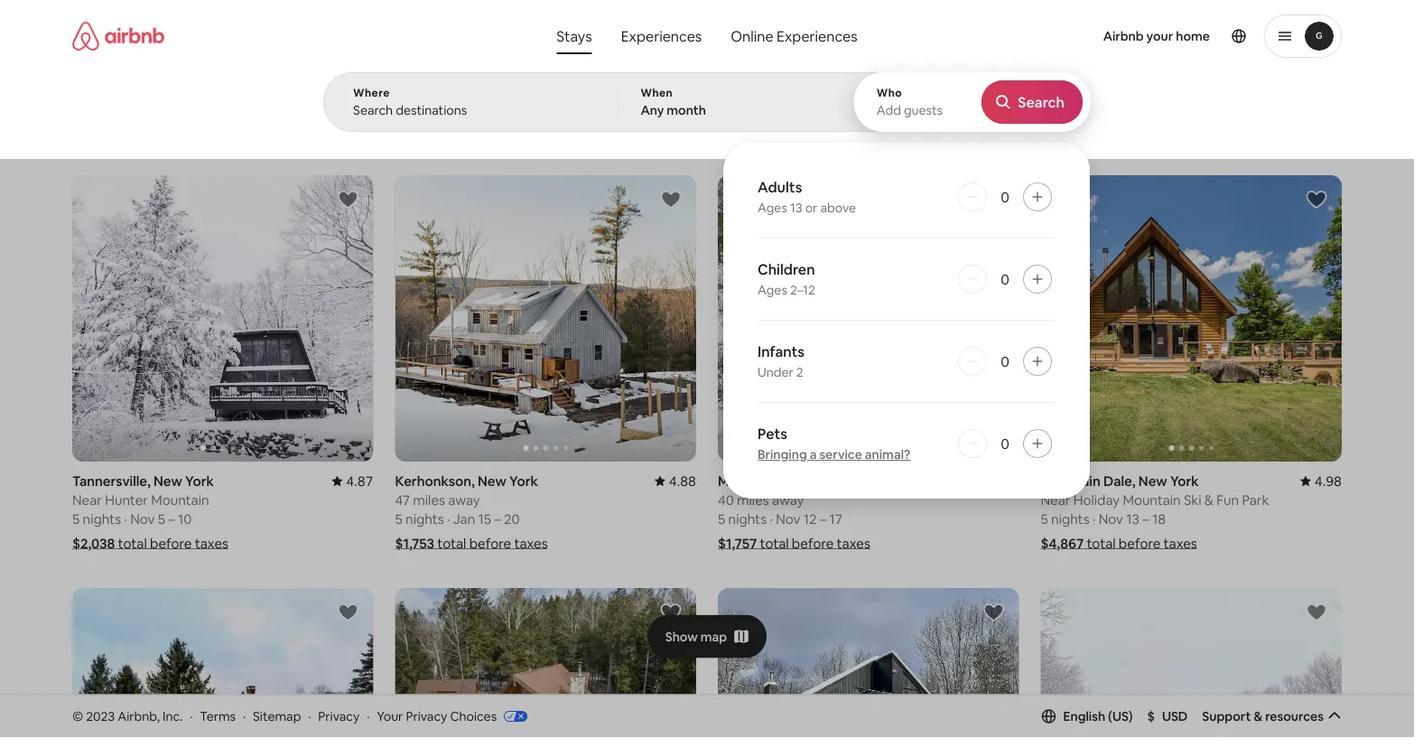 Task type: locate. For each thing, give the bounding box(es) containing it.
1 horizontal spatial 13
[[1127, 510, 1140, 527]]

· down holiday
[[1093, 510, 1096, 527]]

0 vertical spatial ages
[[758, 200, 788, 216]]

4 5 from the left
[[718, 510, 726, 527]]

before inside tannersville, new york near hunter mountain 5 nights · nov 5 – 10 $2,038 total before taxes
[[150, 534, 192, 552]]

what can we help you find? tab list
[[542, 18, 717, 54]]

any
[[641, 102, 664, 118]]

0 horizontal spatial away
[[448, 491, 480, 509]]

new inside kerhonkson, new york 47 miles away 5 nights · jan 15 – 20 $1,753 total before taxes
[[478, 472, 507, 490]]

milford, pennsylvania 40 miles away 5 nights · nov 12 – 17 $1,757 total before taxes
[[718, 472, 871, 552]]

new right dale,
[[1139, 472, 1168, 490]]

5 up $4,867
[[1041, 510, 1049, 527]]

terms link
[[200, 708, 236, 724]]

1 before from the left
[[150, 534, 192, 552]]

1 horizontal spatial near
[[1041, 491, 1071, 509]]

4 before from the left
[[1119, 534, 1161, 552]]

2 ages from the top
[[758, 282, 788, 298]]

3 total from the left
[[760, 534, 789, 552]]

pennsylvania
[[770, 472, 852, 490]]

taxes inside milford, pennsylvania 40 miles away 5 nights · nov 12 – 17 $1,757 total before taxes
[[837, 534, 871, 552]]

· left "jan"
[[447, 510, 450, 527]]

1 new from the left
[[154, 472, 182, 490]]

1 – from the left
[[168, 510, 175, 527]]

taxes
[[195, 534, 229, 552], [514, 534, 548, 552], [837, 534, 871, 552], [1164, 534, 1198, 552]]

3 taxes from the left
[[837, 534, 871, 552]]

resources
[[1266, 708, 1325, 724]]

1 near from the left
[[72, 491, 102, 509]]

near
[[72, 491, 102, 509], [1041, 491, 1071, 509]]

before inside milford, pennsylvania 40 miles away 5 nights · nov 12 – 17 $1,757 total before taxes
[[792, 534, 834, 552]]

york up 10
[[185, 472, 214, 490]]

nights up $4,867
[[1052, 510, 1090, 527]]

infants
[[758, 342, 805, 360]]

new up 15
[[478, 472, 507, 490]]

experiences up when
[[621, 27, 702, 45]]

nov inside mountain dale, new york near holiday mountain ski & fun park 5 nights · nov 13 – 18 $4,867 total before taxes
[[1099, 510, 1124, 527]]

1 vertical spatial &
[[1254, 708, 1263, 724]]

3 – from the left
[[820, 510, 827, 527]]

2 away from the left
[[772, 491, 804, 509]]

1 horizontal spatial york
[[510, 472, 538, 490]]

& right 'support'
[[1254, 708, 1263, 724]]

english (us)
[[1064, 708, 1134, 724]]

1 experiences from the left
[[621, 27, 702, 45]]

2 horizontal spatial nov
[[1099, 510, 1124, 527]]

3 nov from the left
[[1099, 510, 1124, 527]]

none search field containing stays
[[323, 0, 1091, 499]]

1 horizontal spatial nov
[[776, 510, 801, 527]]

0 vertical spatial &
[[1205, 491, 1214, 509]]

2 york from the left
[[510, 472, 538, 490]]

· right inc.
[[190, 708, 193, 724]]

· inside kerhonkson, new york 47 miles away 5 nights · jan 15 – 20 $1,753 total before taxes
[[447, 510, 450, 527]]

away up "jan"
[[448, 491, 480, 509]]

add
[[877, 102, 902, 118]]

2 – from the left
[[494, 510, 501, 527]]

2 horizontal spatial new
[[1139, 472, 1168, 490]]

2 0 from the top
[[1001, 270, 1010, 288]]

privacy right your on the bottom left
[[406, 708, 448, 724]]

0 horizontal spatial near
[[72, 491, 102, 509]]

near left holiday
[[1041, 491, 1071, 509]]

4.87
[[346, 472, 374, 490]]

away
[[448, 491, 480, 509], [772, 491, 804, 509]]

5 5 from the left
[[1041, 510, 1049, 527]]

1 horizontal spatial miles
[[737, 491, 770, 509]]

new inside tannersville, new york near hunter mountain 5 nights · nov 5 – 10 $2,038 total before taxes
[[154, 472, 182, 490]]

nov down holiday
[[1099, 510, 1124, 527]]

0
[[1001, 187, 1010, 206], [1001, 270, 1010, 288], [1001, 352, 1010, 370], [1001, 434, 1010, 453]]

nights inside mountain dale, new york near holiday mountain ski & fun park 5 nights · nov 13 – 18 $4,867 total before taxes
[[1052, 510, 1090, 527]]

tannersville,
[[72, 472, 151, 490]]

0 horizontal spatial miles
[[413, 491, 445, 509]]

18
[[1153, 510, 1166, 527]]

– left 17
[[820, 510, 827, 527]]

13 inside mountain dale, new york near holiday mountain ski & fun park 5 nights · nov 13 – 18 $4,867 total before taxes
[[1127, 510, 1140, 527]]

kerhonkson,
[[395, 472, 475, 490]]

near down tannersville,
[[72, 491, 102, 509]]

where
[[353, 86, 390, 100]]

total inside kerhonkson, new york 47 miles away 5 nights · jan 15 – 20 $1,753 total before taxes
[[437, 534, 467, 552]]

infants under 2
[[758, 342, 805, 380]]

service
[[820, 446, 863, 463]]

$
[[1148, 708, 1156, 724]]

ages inside adults ages 13 or above
[[758, 200, 788, 216]]

4.87 out of 5 average rating image
[[332, 472, 374, 490]]

hunter
[[105, 491, 148, 509]]

5 inside kerhonkson, new york 47 miles away 5 nights · jan 15 – 20 $1,753 total before taxes
[[395, 510, 403, 527]]

usd
[[1163, 708, 1188, 724]]

add to wishlist: jewett, new york image
[[660, 602, 682, 623], [983, 602, 1005, 623]]

0 horizontal spatial 13
[[790, 200, 803, 216]]

0 horizontal spatial &
[[1205, 491, 1214, 509]]

1 york from the left
[[185, 472, 214, 490]]

mountain up '18'
[[1123, 491, 1181, 509]]

near inside mountain dale, new york near holiday mountain ski & fun park 5 nights · nov 13 – 18 $4,867 total before taxes
[[1041, 491, 1071, 509]]

2 5 from the left
[[158, 510, 165, 527]]

1 total from the left
[[118, 534, 147, 552]]

nov down hunter
[[130, 510, 155, 527]]

before down '18'
[[1119, 534, 1161, 552]]

total right $1,757 at the right bottom of page
[[760, 534, 789, 552]]

privacy
[[318, 708, 360, 724], [406, 708, 448, 724]]

1 nov from the left
[[130, 510, 155, 527]]

1 horizontal spatial new
[[478, 472, 507, 490]]

york up ski at the right of page
[[1171, 472, 1200, 490]]

0 horizontal spatial experiences
[[621, 27, 702, 45]]

2 taxes from the left
[[514, 534, 548, 552]]

miles down milford, at the right bottom
[[737, 491, 770, 509]]

1 horizontal spatial experiences
[[777, 27, 858, 45]]

0 horizontal spatial mountain
[[151, 491, 209, 509]]

20
[[504, 510, 520, 527]]

english
[[1064, 708, 1106, 724]]

1 privacy from the left
[[318, 708, 360, 724]]

13 left or
[[790, 200, 803, 216]]

2 horizontal spatial york
[[1171, 472, 1200, 490]]

nights up $1,757 at the right bottom of page
[[729, 510, 767, 527]]

– left 10
[[168, 510, 175, 527]]

before down 12
[[792, 534, 834, 552]]

4 – from the left
[[1143, 510, 1150, 527]]

5 down 40
[[718, 510, 726, 527]]

0 horizontal spatial nov
[[130, 510, 155, 527]]

taxes inside kerhonkson, new york 47 miles away 5 nights · jan 15 – 20 $1,753 total before taxes
[[514, 534, 548, 552]]

bringing
[[758, 446, 807, 463]]

before down 15
[[470, 534, 512, 552]]

experiences right online
[[777, 27, 858, 45]]

miles
[[413, 491, 445, 509], [737, 491, 770, 509]]

4.88
[[669, 472, 697, 490]]

show map button
[[648, 615, 767, 658]]

None search field
[[323, 0, 1091, 499]]

3 york from the left
[[1171, 472, 1200, 490]]

13
[[790, 200, 803, 216], [1127, 510, 1140, 527]]

pets bringing a service animal?
[[758, 424, 911, 463]]

ages
[[758, 200, 788, 216], [758, 282, 788, 298]]

total right the $2,038
[[118, 534, 147, 552]]

before inside mountain dale, new york near holiday mountain ski & fun park 5 nights · nov 13 – 18 $4,867 total before taxes
[[1119, 534, 1161, 552]]

1 away from the left
[[448, 491, 480, 509]]

3 new from the left
[[1139, 472, 1168, 490]]

· left 12
[[770, 510, 773, 527]]

4 0 from the top
[[1001, 434, 1010, 453]]

0 horizontal spatial york
[[185, 472, 214, 490]]

2 experiences from the left
[[777, 27, 858, 45]]

mountain up 10
[[151, 491, 209, 509]]

2 nov from the left
[[776, 510, 801, 527]]

0 horizontal spatial add to wishlist: jewett, new york image
[[660, 602, 682, 623]]

mountain dale, new york near holiday mountain ski & fun park 5 nights · nov 13 – 18 $4,867 total before taxes
[[1041, 472, 1270, 552]]

stays button
[[542, 18, 607, 54]]

1 horizontal spatial add to wishlist: jewett, new york image
[[983, 602, 1005, 623]]

miles down kerhonkson,
[[413, 491, 445, 509]]

1 miles from the left
[[413, 491, 445, 509]]

1 taxes from the left
[[195, 534, 229, 552]]

york
[[185, 472, 214, 490], [510, 472, 538, 490], [1171, 472, 1200, 490]]

· inside tannersville, new york near hunter mountain 5 nights · nov 5 – 10 $2,038 total before taxes
[[124, 510, 127, 527]]

adults ages 13 or above
[[758, 178, 857, 216]]

add to wishlist: kerhonkson, new york image
[[660, 189, 682, 211]]

nov
[[130, 510, 155, 527], [776, 510, 801, 527], [1099, 510, 1124, 527]]

nights
[[83, 510, 121, 527], [406, 510, 444, 527], [729, 510, 767, 527], [1052, 510, 1090, 527]]

– left '18'
[[1143, 510, 1150, 527]]

2 horizontal spatial mountain
[[1123, 491, 1181, 509]]

2 nights from the left
[[406, 510, 444, 527]]

·
[[124, 510, 127, 527], [447, 510, 450, 527], [770, 510, 773, 527], [1093, 510, 1096, 527], [190, 708, 193, 724], [243, 708, 246, 724], [308, 708, 311, 724], [367, 708, 370, 724]]

display total before taxes switch
[[1295, 115, 1327, 136]]

nov left 12
[[776, 510, 801, 527]]

total down "jan"
[[437, 534, 467, 552]]

1 0 from the top
[[1001, 187, 1010, 206]]

2 before from the left
[[470, 534, 512, 552]]

& right ski at the right of page
[[1205, 491, 1214, 509]]

support & resources button
[[1203, 708, 1343, 724]]

1 horizontal spatial away
[[772, 491, 804, 509]]

– inside milford, pennsylvania 40 miles away 5 nights · nov 12 – 17 $1,757 total before taxes
[[820, 510, 827, 527]]

when any month
[[641, 86, 706, 118]]

privacy left your on the bottom left
[[318, 708, 360, 724]]

3 5 from the left
[[395, 510, 403, 527]]

1 horizontal spatial &
[[1254, 708, 1263, 724]]

&
[[1205, 491, 1214, 509], [1254, 708, 1263, 724]]

13 left '18'
[[1127, 510, 1140, 527]]

· right the terms
[[243, 708, 246, 724]]

map
[[701, 628, 728, 645]]

experiences button
[[607, 18, 717, 54]]

4 taxes from the left
[[1164, 534, 1198, 552]]

1 ages from the top
[[758, 200, 788, 216]]

3 nights from the left
[[729, 510, 767, 527]]

2 privacy from the left
[[406, 708, 448, 724]]

2 miles from the left
[[737, 491, 770, 509]]

mountain up holiday
[[1041, 472, 1101, 490]]

4 nights from the left
[[1052, 510, 1090, 527]]

nights inside tannersville, new york near hunter mountain 5 nights · nov 5 – 10 $2,038 total before taxes
[[83, 510, 121, 527]]

1 vertical spatial ages
[[758, 282, 788, 298]]

nights up the $1,753
[[406, 510, 444, 527]]

nov inside milford, pennsylvania 40 miles away 5 nights · nov 12 – 17 $1,757 total before taxes
[[776, 510, 801, 527]]

$2,038
[[72, 534, 115, 552]]

5 down 47
[[395, 510, 403, 527]]

nights inside kerhonkson, new york 47 miles away 5 nights · jan 15 – 20 $1,753 total before taxes
[[406, 510, 444, 527]]

4 total from the left
[[1087, 534, 1116, 552]]

total right $4,867
[[1087, 534, 1116, 552]]

nights inside milford, pennsylvania 40 miles away 5 nights · nov 12 – 17 $1,757 total before taxes
[[729, 510, 767, 527]]

2 near from the left
[[1041, 491, 1071, 509]]

new up 10
[[154, 472, 182, 490]]

– right 15
[[494, 510, 501, 527]]

5
[[72, 510, 80, 527], [158, 510, 165, 527], [395, 510, 403, 527], [718, 510, 726, 527], [1041, 510, 1049, 527]]

animal?
[[865, 446, 911, 463]]

1 nights from the left
[[83, 510, 121, 527]]

mountain
[[1041, 472, 1101, 490], [151, 491, 209, 509], [1123, 491, 1181, 509]]

5 left 10
[[158, 510, 165, 527]]

1 vertical spatial 13
[[1127, 510, 1140, 527]]

add to wishlist: milford, pennsylvania image
[[983, 189, 1005, 211]]

· down hunter
[[124, 510, 127, 527]]

terms · sitemap · privacy ·
[[200, 708, 370, 724]]

away up 12
[[772, 491, 804, 509]]

ages inside children ages 2–12
[[758, 282, 788, 298]]

15
[[478, 510, 492, 527]]

york up 20
[[510, 472, 538, 490]]

kerhonkson, new york 47 miles away 5 nights · jan 15 – 20 $1,753 total before taxes
[[395, 472, 548, 552]]

ages down adults
[[758, 200, 788, 216]]

3 before from the left
[[792, 534, 834, 552]]

2 new from the left
[[478, 472, 507, 490]]

ages down children
[[758, 282, 788, 298]]

3 0 from the top
[[1001, 352, 1010, 370]]

york inside kerhonkson, new york 47 miles away 5 nights · jan 15 – 20 $1,753 total before taxes
[[510, 472, 538, 490]]

york inside tannersville, new york near hunter mountain 5 nights · nov 5 – 10 $2,038 total before taxes
[[185, 472, 214, 490]]

0 horizontal spatial privacy
[[318, 708, 360, 724]]

airbnb your home link
[[1093, 17, 1222, 55]]

0 vertical spatial 13
[[790, 200, 803, 216]]

before inside kerhonkson, new york 47 miles away 5 nights · jan 15 – 20 $1,753 total before taxes
[[470, 534, 512, 552]]

group
[[72, 90, 1049, 161], [72, 175, 374, 462], [395, 175, 697, 462], [718, 175, 1020, 462], [1041, 175, 1343, 462], [72, 588, 374, 738], [395, 588, 697, 738], [718, 588, 1020, 738], [1041, 588, 1343, 738]]

· left privacy link at left
[[308, 708, 311, 724]]

12
[[804, 510, 817, 527]]

online experiences link
[[717, 18, 872, 54]]

who add guests
[[877, 86, 943, 118]]

5 up the $2,038
[[72, 510, 80, 527]]

before down 10
[[150, 534, 192, 552]]

1 horizontal spatial privacy
[[406, 708, 448, 724]]

2 total from the left
[[437, 534, 467, 552]]

york inside mountain dale, new york near holiday mountain ski & fun park 5 nights · nov 13 – 18 $4,867 total before taxes
[[1171, 472, 1200, 490]]

1 5 from the left
[[72, 510, 80, 527]]

0 horizontal spatial new
[[154, 472, 182, 490]]

nights up the $2,038
[[83, 510, 121, 527]]

total inside milford, pennsylvania 40 miles away 5 nights · nov 12 – 17 $1,757 total before taxes
[[760, 534, 789, 552]]



Task type: vqa. For each thing, say whether or not it's contained in the screenshot.
17
yes



Task type: describe. For each thing, give the bounding box(es) containing it.
2
[[797, 364, 804, 380]]

2 add to wishlist: jewett, new york image from the left
[[983, 602, 1005, 623]]

terms
[[200, 708, 236, 724]]

support & resources
[[1203, 708, 1325, 724]]

fun
[[1217, 491, 1240, 509]]

4.98 out of 5 average rating image
[[1301, 472, 1343, 490]]

dale,
[[1104, 472, 1136, 490]]

sitemap link
[[253, 708, 301, 724]]

your
[[1147, 28, 1174, 44]]

5 inside milford, pennsylvania 40 miles away 5 nights · nov 12 – 17 $1,757 total before taxes
[[718, 510, 726, 527]]

© 2023 airbnb, inc. ·
[[72, 708, 193, 724]]

new inside mountain dale, new york near holiday mountain ski & fun park 5 nights · nov 13 – 18 $4,867 total before taxes
[[1139, 472, 1168, 490]]

0 for pets
[[1001, 434, 1010, 453]]

1 horizontal spatial mountain
[[1041, 472, 1101, 490]]

taxes inside tannersville, new york near hunter mountain 5 nights · nov 5 – 10 $2,038 total before taxes
[[195, 534, 229, 552]]

children
[[758, 260, 815, 278]]

your privacy choices
[[377, 708, 497, 724]]

2023
[[86, 708, 115, 724]]

stays
[[557, 27, 592, 45]]

experiences inside 'button'
[[621, 27, 702, 45]]

under
[[758, 364, 794, 380]]

above
[[821, 200, 857, 216]]

0 for children
[[1001, 270, 1010, 288]]

– inside mountain dale, new york near holiday mountain ski & fun park 5 nights · nov 13 – 18 $4,867 total before taxes
[[1143, 510, 1150, 527]]

windmills
[[681, 134, 731, 148]]

– inside kerhonkson, new york 47 miles away 5 nights · jan 15 – 20 $1,753 total before taxes
[[494, 510, 501, 527]]

total inside mountain dale, new york near holiday mountain ski & fun park 5 nights · nov 13 – 18 $4,867 total before taxes
[[1087, 534, 1116, 552]]

stays tab panel
[[323, 72, 1091, 499]]

ages for adults
[[758, 200, 788, 216]]

online experiences
[[731, 27, 858, 45]]

new for away
[[478, 472, 507, 490]]

away inside milford, pennsylvania 40 miles away 5 nights · nov 12 – 17 $1,757 total before taxes
[[772, 491, 804, 509]]

add to wishlist: tannersville, new york image
[[337, 189, 359, 211]]

york for kerhonkson, new york
[[510, 472, 538, 490]]

park
[[1243, 491, 1270, 509]]

trulli
[[773, 134, 798, 148]]

add to wishlist: mountain dale, new york image
[[1306, 189, 1328, 211]]

english (us) button
[[1042, 708, 1134, 724]]

support
[[1203, 708, 1252, 724]]

show
[[666, 628, 698, 645]]

online
[[731, 27, 774, 45]]

show map
[[666, 628, 728, 645]]

17
[[830, 510, 843, 527]]

who
[[877, 86, 903, 100]]

4.98
[[1315, 472, 1343, 490]]

0 for adults
[[1001, 187, 1010, 206]]

– inside tannersville, new york near hunter mountain 5 nights · nov 5 – 10 $2,038 total before taxes
[[168, 510, 175, 527]]

13 inside adults ages 13 or above
[[790, 200, 803, 216]]

your privacy choices link
[[377, 708, 528, 726]]

away inside kerhonkson, new york 47 miles away 5 nights · jan 15 – 20 $1,753 total before taxes
[[448, 491, 480, 509]]

sitemap
[[253, 708, 301, 724]]

· inside mountain dale, new york near holiday mountain ski & fun park 5 nights · nov 13 – 18 $4,867 total before taxes
[[1093, 510, 1096, 527]]

2–12
[[790, 282, 816, 298]]

taxes inside mountain dale, new york near holiday mountain ski & fun park 5 nights · nov 13 – 18 $4,867 total before taxes
[[1164, 534, 1198, 552]]

holiday
[[1074, 491, 1120, 509]]

home
[[1177, 28, 1211, 44]]

total inside tannersville, new york near hunter mountain 5 nights · nov 5 – 10 $2,038 total before taxes
[[118, 534, 147, 552]]

privacy link
[[318, 708, 360, 724]]

1 add to wishlist: jewett, new york image from the left
[[660, 602, 682, 623]]

mountain inside tannersville, new york near hunter mountain 5 nights · nov 5 – 10 $2,038 total before taxes
[[151, 491, 209, 509]]

hanoks
[[308, 134, 346, 148]]

choices
[[450, 708, 497, 724]]

4.88 out of 5 average rating image
[[655, 472, 697, 490]]

nov inside tannersville, new york near hunter mountain 5 nights · nov 5 – 10 $2,038 total before taxes
[[130, 510, 155, 527]]

group containing hanoks
[[72, 90, 1049, 161]]

pets
[[758, 424, 788, 443]]

$1,753
[[395, 534, 435, 552]]

40
[[718, 491, 734, 509]]

airbnb your home
[[1104, 28, 1211, 44]]

miles inside milford, pennsylvania 40 miles away 5 nights · nov 12 – 17 $1,757 total before taxes
[[737, 491, 770, 509]]

47
[[395, 491, 410, 509]]

bringing a service animal? button
[[758, 446, 911, 463]]

milford,
[[718, 472, 767, 490]]

adults
[[758, 178, 803, 196]]

or
[[806, 200, 818, 216]]

new for mountain
[[154, 472, 182, 490]]

Where field
[[353, 102, 589, 118]]

children ages 2–12
[[758, 260, 816, 298]]

©
[[72, 708, 83, 724]]

5 inside mountain dale, new york near holiday mountain ski & fun park 5 nights · nov 13 – 18 $4,867 total before taxes
[[1041, 510, 1049, 527]]

add to wishlist: windham, new york image
[[1306, 602, 1328, 623]]

add to wishlist: windham, new york image
[[337, 602, 359, 623]]

york for tannersville, new york
[[185, 472, 214, 490]]

tannersville, new york near hunter mountain 5 nights · nov 5 – 10 $2,038 total before taxes
[[72, 472, 229, 552]]

$ usd
[[1148, 708, 1188, 724]]

airbnb
[[1104, 28, 1144, 44]]

jan
[[453, 510, 475, 527]]

& inside mountain dale, new york near holiday mountain ski & fun park 5 nights · nov 13 – 18 $4,867 total before taxes
[[1205, 491, 1214, 509]]

10
[[178, 510, 192, 527]]

a
[[810, 446, 817, 463]]

your
[[377, 708, 403, 724]]

0 for infants
[[1001, 352, 1010, 370]]

near inside tannersville, new york near hunter mountain 5 nights · nov 5 – 10 $2,038 total before taxes
[[72, 491, 102, 509]]

ski
[[1184, 491, 1202, 509]]

inc.
[[163, 708, 183, 724]]

airbnb,
[[118, 708, 160, 724]]

month
[[667, 102, 706, 118]]

· inside milford, pennsylvania 40 miles away 5 nights · nov 12 – 17 $1,757 total before taxes
[[770, 510, 773, 527]]

dammusi
[[920, 134, 968, 148]]

ages for children
[[758, 282, 788, 298]]

(us)
[[1109, 708, 1134, 724]]

miles inside kerhonkson, new york 47 miles away 5 nights · jan 15 – 20 $1,753 total before taxes
[[413, 491, 445, 509]]

guests
[[904, 102, 943, 118]]

$4,867
[[1041, 534, 1084, 552]]

profile element
[[888, 0, 1343, 72]]

privacy inside your privacy choices link
[[406, 708, 448, 724]]

· left your on the bottom left
[[367, 708, 370, 724]]

golfing
[[846, 134, 884, 148]]

$1,757
[[718, 534, 757, 552]]

when
[[641, 86, 673, 100]]



